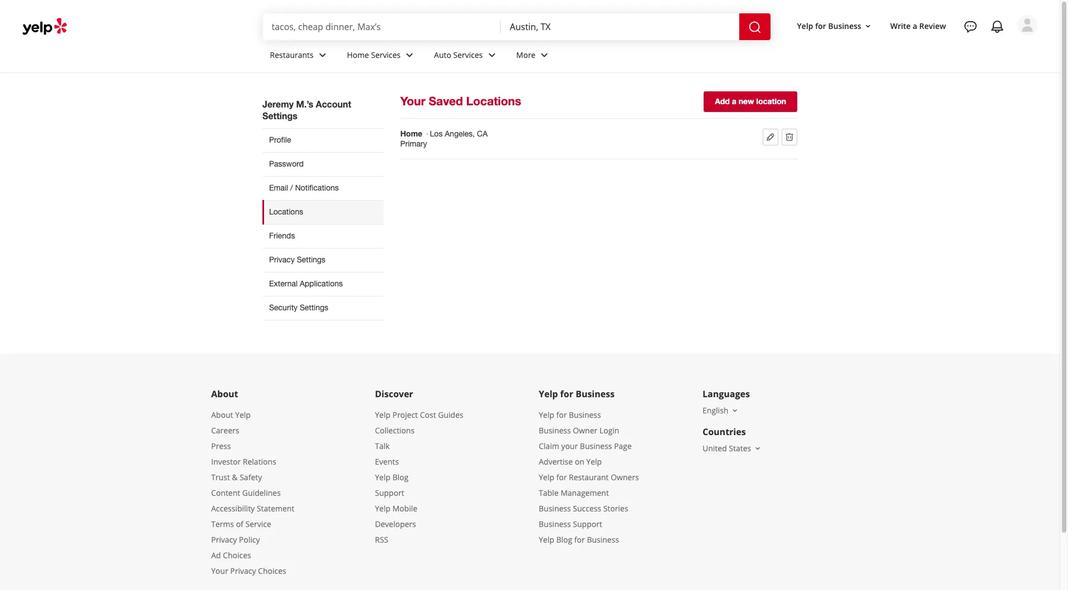Task type: describe. For each thing, give the bounding box(es) containing it.
business success stories link
[[539, 503, 629, 514]]

claim
[[539, 441, 560, 452]]

24 chevron down v2 image
[[538, 48, 552, 62]]

auto services link
[[425, 40, 508, 72]]

jeremy m.'s account settings
[[263, 99, 351, 121]]

collections
[[375, 425, 415, 436]]

add
[[715, 96, 730, 106]]

collections link
[[375, 425, 415, 436]]

relations
[[243, 457, 276, 467]]

service
[[246, 519, 271, 530]]

yelp for business button
[[793, 16, 878, 36]]

policy
[[239, 535, 260, 545]]

security settings link
[[263, 296, 384, 321]]

discover
[[375, 388, 413, 400]]

Find text field
[[272, 21, 492, 33]]

statement
[[257, 503, 295, 514]]

home services link
[[338, 40, 425, 72]]

external applications link
[[263, 272, 384, 296]]

careers
[[211, 425, 239, 436]]

user actions element
[[789, 14, 1054, 83]]

0 vertical spatial privacy
[[269, 255, 295, 264]]

blog inside yelp for business business owner login claim your business page advertise on yelp yelp for restaurant owners table management business success stories business support yelp blog for business
[[557, 535, 573, 545]]

support inside yelp project cost guides collections talk events yelp blog support yelp mobile developers rss
[[375, 488, 405, 498]]

jeremy
[[263, 99, 294, 109]]

advertise on yelp link
[[539, 457, 602, 467]]

a for write
[[913, 20, 918, 31]]

home for home services
[[347, 49, 369, 60]]

angeles,
[[445, 129, 475, 138]]

1 horizontal spatial choices
[[258, 566, 286, 576]]

yelp project cost guides collections talk events yelp blog support yelp mobile developers rss
[[375, 410, 464, 545]]

password
[[269, 159, 304, 168]]

yelp up claim
[[539, 410, 555, 420]]

advertise
[[539, 457, 573, 467]]

about yelp link
[[211, 410, 251, 420]]

a for add
[[732, 96, 737, 106]]

talk
[[375, 441, 390, 452]]

business support link
[[539, 519, 603, 530]]

rss link
[[375, 535, 389, 545]]

accessibility statement link
[[211, 503, 295, 514]]

services for auto services
[[454, 49, 483, 60]]

english
[[703, 405, 729, 416]]

yelp inside button
[[798, 20, 814, 31]]

restaurants
[[270, 49, 314, 60]]

los
[[430, 129, 443, 138]]

management
[[561, 488, 609, 498]]

yelp for restaurant owners link
[[539, 472, 639, 483]]

more
[[517, 49, 536, 60]]

/
[[291, 183, 293, 192]]

claim your business page link
[[539, 441, 632, 452]]

primary
[[401, 139, 427, 148]]

table management link
[[539, 488, 609, 498]]

security settings
[[269, 303, 329, 312]]

trust
[[211, 472, 230, 483]]

add a new location link
[[704, 91, 798, 112]]

investor
[[211, 457, 241, 467]]

0 horizontal spatial locations
[[269, 207, 303, 216]]

ad choices link
[[211, 550, 251, 561]]

none field find
[[272, 21, 492, 33]]

home for home
[[401, 129, 423, 138]]

messages image
[[965, 20, 978, 33]]

table
[[539, 488, 559, 498]]

terms of service link
[[211, 519, 271, 530]]

support inside yelp for business business owner login claim your business page advertise on yelp yelp for restaurant owners table management business success stories business support yelp blog for business
[[573, 519, 603, 530]]

talk link
[[375, 441, 390, 452]]

yelp up the collections link
[[375, 410, 391, 420]]

m.'s
[[296, 99, 313, 109]]

your inside about yelp careers press investor relations trust & safety content guidelines accessibility statement terms of service privacy policy ad choices your privacy choices
[[211, 566, 228, 576]]

more link
[[508, 40, 560, 72]]

trust & safety link
[[211, 472, 262, 483]]

profile link
[[263, 128, 384, 152]]

events link
[[375, 457, 399, 467]]

english button
[[703, 405, 740, 416]]

yelp up yelp for business link
[[539, 388, 558, 400]]

restaurant
[[569, 472, 609, 483]]

write
[[891, 20, 911, 31]]

content
[[211, 488, 240, 498]]

email / notifications
[[269, 183, 339, 192]]

saved
[[429, 94, 463, 108]]

friends
[[269, 231, 295, 240]]

auto
[[434, 49, 452, 60]]

los angeles, ca primary
[[401, 129, 488, 148]]

content guidelines link
[[211, 488, 281, 498]]

about for about yelp careers press investor relations trust & safety content guidelines accessibility statement terms of service privacy policy ad choices your privacy choices
[[211, 410, 233, 420]]

yelp for business link
[[539, 410, 601, 420]]

security
[[269, 303, 298, 312]]

settings for security
[[300, 303, 329, 312]]

press link
[[211, 441, 231, 452]]

about for about
[[211, 388, 238, 400]]

auto services
[[434, 49, 483, 60]]

guidelines
[[242, 488, 281, 498]]

page
[[614, 441, 632, 452]]

developers
[[375, 519, 416, 530]]

business inside button
[[829, 20, 862, 31]]

notifications image
[[991, 20, 1005, 33]]

external applications
[[269, 279, 343, 288]]

write a review
[[891, 20, 947, 31]]

safety
[[240, 472, 262, 483]]

1 horizontal spatial locations
[[467, 94, 522, 108]]

restaurants link
[[261, 40, 338, 72]]

ad
[[211, 550, 221, 561]]

new
[[739, 96, 755, 106]]



Task type: vqa. For each thing, say whether or not it's contained in the screenshot.
"Business Support" link
yes



Task type: locate. For each thing, give the bounding box(es) containing it.
24 chevron down v2 image right auto services
[[485, 48, 499, 62]]

a inside write a review link
[[913, 20, 918, 31]]

united states button
[[703, 443, 763, 454]]

2 services from the left
[[454, 49, 483, 60]]

1 vertical spatial choices
[[258, 566, 286, 576]]

1 vertical spatial your
[[211, 566, 228, 576]]

about inside about yelp careers press investor relations trust & safety content guidelines accessibility statement terms of service privacy policy ad choices your privacy choices
[[211, 410, 233, 420]]

0 horizontal spatial 16 chevron down v2 image
[[731, 406, 740, 415]]

services down find field
[[371, 49, 401, 60]]

1 horizontal spatial home
[[401, 129, 423, 138]]

0 vertical spatial your
[[401, 94, 426, 108]]

privacy down friends at the top left of page
[[269, 255, 295, 264]]

home up primary
[[401, 129, 423, 138]]

2 vertical spatial privacy
[[230, 566, 256, 576]]

terms
[[211, 519, 234, 530]]

countries
[[703, 426, 746, 438]]

24 chevron down v2 image inside restaurants link
[[316, 48, 329, 62]]

0 vertical spatial yelp for business
[[798, 20, 862, 31]]

investor relations link
[[211, 457, 276, 467]]

16 chevron down v2 image
[[864, 22, 873, 30], [731, 406, 740, 415], [754, 444, 763, 453]]

settings
[[263, 110, 298, 121], [297, 255, 326, 264], [300, 303, 329, 312]]

support down success
[[573, 519, 603, 530]]

none field up 'business categories' element
[[510, 21, 731, 33]]

16 chevron down v2 image for languages
[[731, 406, 740, 415]]

16 chevron down v2 image down the languages
[[731, 406, 740, 415]]

1 vertical spatial blog
[[557, 535, 573, 545]]

2 none field from the left
[[510, 21, 731, 33]]

2 horizontal spatial 24 chevron down v2 image
[[485, 48, 499, 62]]

for
[[816, 20, 827, 31], [561, 388, 574, 400], [557, 410, 567, 420], [557, 472, 567, 483], [575, 535, 585, 545]]

1 vertical spatial support
[[573, 519, 603, 530]]

yelp down the business support link
[[539, 535, 555, 545]]

0 vertical spatial a
[[913, 20, 918, 31]]

16 chevron down v2 image left write
[[864, 22, 873, 30]]

0 horizontal spatial services
[[371, 49, 401, 60]]

0 vertical spatial home
[[347, 49, 369, 60]]

about up about yelp link
[[211, 388, 238, 400]]

applications
[[300, 279, 343, 288]]

yelp blog for business link
[[539, 535, 619, 545]]

none field up 'home services'
[[272, 21, 492, 33]]

your privacy choices link
[[211, 566, 286, 576]]

united states
[[703, 443, 752, 454]]

1 services from the left
[[371, 49, 401, 60]]

yelp up table on the right of the page
[[539, 472, 555, 483]]

owners
[[611, 472, 639, 483]]

choices down privacy policy link
[[223, 550, 251, 561]]

services
[[371, 49, 401, 60], [454, 49, 483, 60]]

2 vertical spatial settings
[[300, 303, 329, 312]]

2 about from the top
[[211, 410, 233, 420]]

services for home services
[[371, 49, 401, 60]]

yelp up careers
[[235, 410, 251, 420]]

Near text field
[[510, 21, 731, 33]]

home services
[[347, 49, 401, 60]]

privacy down ad choices link
[[230, 566, 256, 576]]

your
[[562, 441, 578, 452]]

2 24 chevron down v2 image from the left
[[403, 48, 417, 62]]

0 vertical spatial blog
[[393, 472, 409, 483]]

0 vertical spatial choices
[[223, 550, 251, 561]]

24 chevron down v2 image for home services
[[403, 48, 417, 62]]

your saved locations
[[401, 94, 522, 108]]

None field
[[272, 21, 492, 33], [510, 21, 731, 33]]

0 horizontal spatial 24 chevron down v2 image
[[316, 48, 329, 62]]

16 chevron down v2 image for countries
[[754, 444, 763, 453]]

locations link
[[263, 200, 384, 224]]

your
[[401, 94, 426, 108], [211, 566, 228, 576]]

0 horizontal spatial blog
[[393, 472, 409, 483]]

success
[[573, 503, 602, 514]]

1 none field from the left
[[272, 21, 492, 33]]

1 vertical spatial locations
[[269, 207, 303, 216]]

16 chevron down v2 image inside united states popup button
[[754, 444, 763, 453]]

rss
[[375, 535, 389, 545]]

24 chevron down v2 image for restaurants
[[316, 48, 329, 62]]

login
[[600, 425, 620, 436]]

1 vertical spatial home
[[401, 129, 423, 138]]

project
[[393, 410, 418, 420]]

yelp project cost guides link
[[375, 410, 464, 420]]

24 chevron down v2 image
[[316, 48, 329, 62], [403, 48, 417, 62], [485, 48, 499, 62]]

24 chevron down v2 image inside auto services link
[[485, 48, 499, 62]]

1 24 chevron down v2 image from the left
[[316, 48, 329, 62]]

1 horizontal spatial 16 chevron down v2 image
[[754, 444, 763, 453]]

1 horizontal spatial 24 chevron down v2 image
[[403, 48, 417, 62]]

yelp down "events"
[[375, 472, 391, 483]]

guides
[[438, 410, 464, 420]]

of
[[236, 519, 244, 530]]

yelp for business business owner login claim your business page advertise on yelp yelp for restaurant owners table management business success stories business support yelp blog for business
[[539, 410, 639, 545]]

email
[[269, 183, 288, 192]]

profile
[[269, 135, 291, 144]]

blog inside yelp project cost guides collections talk events yelp blog support yelp mobile developers rss
[[393, 472, 409, 483]]

24 chevron down v2 image left auto on the left of the page
[[403, 48, 417, 62]]

1 vertical spatial about
[[211, 410, 233, 420]]

add a new location
[[715, 96, 787, 106]]

0 vertical spatial settings
[[263, 110, 298, 121]]

16 chevron down v2 image right states
[[754, 444, 763, 453]]

0 vertical spatial about
[[211, 388, 238, 400]]

1 vertical spatial privacy
[[211, 535, 237, 545]]

0 vertical spatial locations
[[467, 94, 522, 108]]

settings for privacy
[[297, 255, 326, 264]]

settings up external applications
[[297, 255, 326, 264]]

1 vertical spatial a
[[732, 96, 737, 106]]

yelp down support "link"
[[375, 503, 391, 514]]

privacy down terms
[[211, 535, 237, 545]]

&
[[232, 472, 238, 483]]

16 chevron down v2 image inside yelp for business button
[[864, 22, 873, 30]]

yelp right search icon
[[798, 20, 814, 31]]

blog up support "link"
[[393, 472, 409, 483]]

2 vertical spatial 16 chevron down v2 image
[[754, 444, 763, 453]]

privacy settings
[[269, 255, 326, 264]]

mobile
[[393, 503, 418, 514]]

1 horizontal spatial your
[[401, 94, 426, 108]]

locations up friends at the top left of page
[[269, 207, 303, 216]]

support down yelp blog link
[[375, 488, 405, 498]]

home
[[347, 49, 369, 60], [401, 129, 423, 138]]

yelp mobile link
[[375, 503, 418, 514]]

settings inside jeremy m.'s account settings
[[263, 110, 298, 121]]

your left "saved"
[[401, 94, 426, 108]]

2 horizontal spatial 16 chevron down v2 image
[[864, 22, 873, 30]]

1 about from the top
[[211, 388, 238, 400]]

yelp right on
[[587, 457, 602, 467]]

0 horizontal spatial none field
[[272, 21, 492, 33]]

1 horizontal spatial blog
[[557, 535, 573, 545]]

blog down the business support link
[[557, 535, 573, 545]]

services right auto on the left of the page
[[454, 49, 483, 60]]

a right write
[[913, 20, 918, 31]]

1 horizontal spatial services
[[454, 49, 483, 60]]

location
[[757, 96, 787, 106]]

careers link
[[211, 425, 239, 436]]

1 horizontal spatial support
[[573, 519, 603, 530]]

16 chevron down v2 image inside english dropdown button
[[731, 406, 740, 415]]

1 vertical spatial settings
[[297, 255, 326, 264]]

settings down jeremy on the left top
[[263, 110, 298, 121]]

email / notifications link
[[263, 176, 384, 200]]

owner
[[573, 425, 598, 436]]

ca
[[477, 129, 488, 138]]

a
[[913, 20, 918, 31], [732, 96, 737, 106]]

1 vertical spatial 16 chevron down v2 image
[[731, 406, 740, 415]]

notifications
[[295, 183, 339, 192]]

support link
[[375, 488, 405, 498]]

locations up ca
[[467, 94, 522, 108]]

yelp for business inside yelp for business button
[[798, 20, 862, 31]]

0 horizontal spatial support
[[375, 488, 405, 498]]

review
[[920, 20, 947, 31]]

search image
[[749, 20, 762, 34]]

a inside add a new location link
[[732, 96, 737, 106]]

0 horizontal spatial yelp for business
[[539, 388, 615, 400]]

24 chevron down v2 image right restaurants
[[316, 48, 329, 62]]

home inside home services link
[[347, 49, 369, 60]]

yelp blog link
[[375, 472, 409, 483]]

0 horizontal spatial home
[[347, 49, 369, 60]]

about yelp careers press investor relations trust & safety content guidelines accessibility statement terms of service privacy policy ad choices your privacy choices
[[211, 410, 295, 576]]

settings down applications
[[300, 303, 329, 312]]

0 horizontal spatial your
[[211, 566, 228, 576]]

privacy
[[269, 255, 295, 264], [211, 535, 237, 545], [230, 566, 256, 576]]

united
[[703, 443, 727, 454]]

cost
[[420, 410, 436, 420]]

locations
[[467, 94, 522, 108], [269, 207, 303, 216]]

developers link
[[375, 519, 416, 530]]

24 chevron down v2 image for auto services
[[485, 48, 499, 62]]

0 horizontal spatial a
[[732, 96, 737, 106]]

for inside button
[[816, 20, 827, 31]]

business
[[829, 20, 862, 31], [576, 388, 615, 400], [569, 410, 601, 420], [539, 425, 571, 436], [580, 441, 612, 452], [539, 503, 571, 514], [539, 519, 571, 530], [587, 535, 619, 545]]

business categories element
[[261, 40, 1038, 72]]

None search field
[[263, 13, 773, 40]]

account
[[316, 99, 351, 109]]

about up careers
[[211, 410, 233, 420]]

jeremy m. image
[[1018, 15, 1038, 35]]

1 vertical spatial yelp for business
[[539, 388, 615, 400]]

external
[[269, 279, 298, 288]]

choices down policy
[[258, 566, 286, 576]]

0 vertical spatial support
[[375, 488, 405, 498]]

yelp inside about yelp careers press investor relations trust & safety content guidelines accessibility statement terms of service privacy policy ad choices your privacy choices
[[235, 410, 251, 420]]

write a review link
[[886, 16, 951, 36]]

1 horizontal spatial a
[[913, 20, 918, 31]]

3 24 chevron down v2 image from the left
[[485, 48, 499, 62]]

languages
[[703, 388, 750, 400]]

yelp for business
[[798, 20, 862, 31], [539, 388, 615, 400]]

privacy policy link
[[211, 535, 260, 545]]

a right add on the top of page
[[732, 96, 737, 106]]

1 horizontal spatial yelp for business
[[798, 20, 862, 31]]

on
[[575, 457, 585, 467]]

0 vertical spatial 16 chevron down v2 image
[[864, 22, 873, 30]]

none field near
[[510, 21, 731, 33]]

home down find text box
[[347, 49, 369, 60]]

24 chevron down v2 image inside home services link
[[403, 48, 417, 62]]

your down ad
[[211, 566, 228, 576]]

1 horizontal spatial none field
[[510, 21, 731, 33]]

0 horizontal spatial choices
[[223, 550, 251, 561]]



